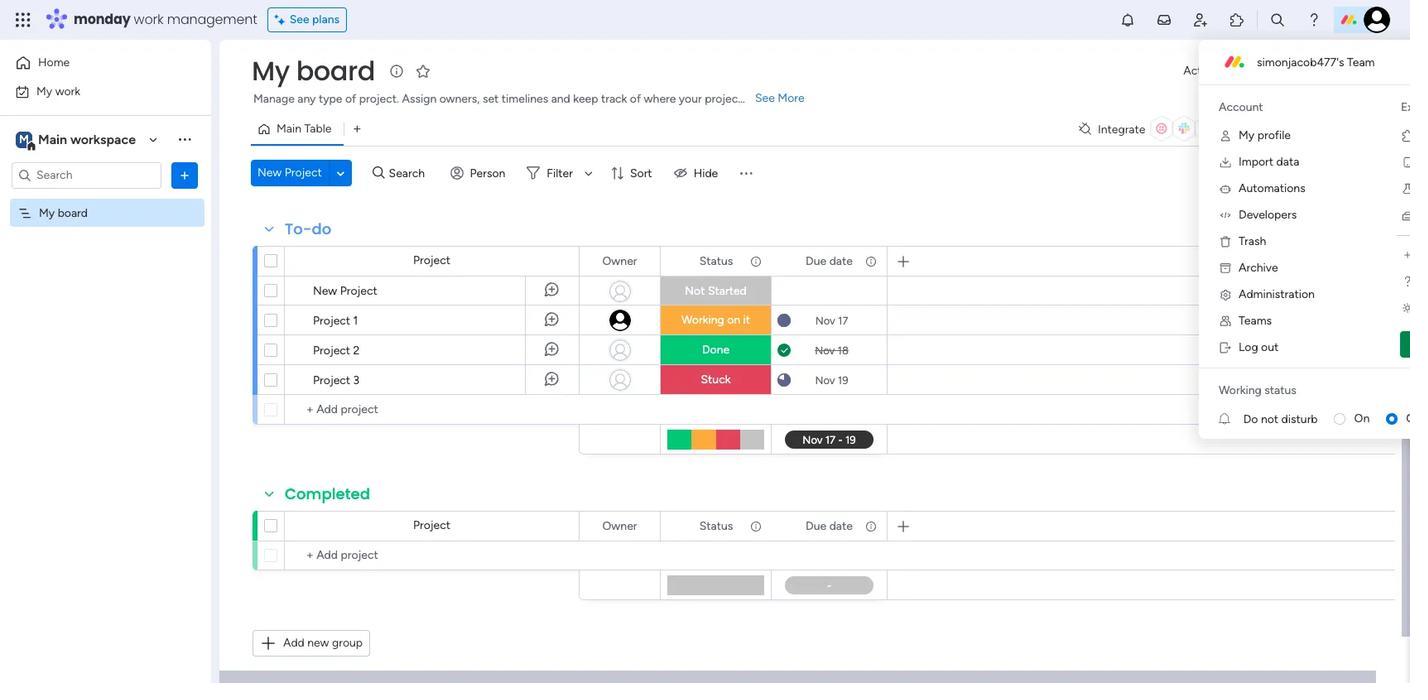Task type: describe. For each thing, give the bounding box(es) containing it.
disturb
[[1282, 412, 1318, 426]]

18
[[838, 344, 849, 357]]

+ Add project text field
[[293, 546, 572, 566]]

add new group
[[283, 636, 363, 650]]

assign
[[402, 92, 437, 106]]

2
[[353, 344, 360, 358]]

archive image
[[1219, 262, 1233, 275]]

1 inside 'button'
[[1332, 64, 1337, 78]]

work for my
[[55, 84, 80, 98]]

my board inside list box
[[39, 206, 88, 220]]

my profile
[[1239, 128, 1291, 142]]

nov for 1
[[816, 314, 836, 327]]

add
[[283, 636, 305, 650]]

table
[[304, 122, 332, 136]]

Search in workspace field
[[35, 166, 138, 185]]

change theme image
[[1402, 302, 1411, 315]]

search everything image
[[1270, 12, 1287, 28]]

administration
[[1239, 287, 1315, 302]]

add view image
[[354, 123, 361, 135]]

status
[[1265, 384, 1297, 398]]

ex
[[1402, 100, 1411, 114]]

m
[[19, 132, 29, 146]]

nov 17
[[816, 314, 849, 327]]

project.
[[359, 92, 399, 106]]

set
[[483, 92, 499, 106]]

workspace selection element
[[16, 130, 138, 151]]

invite / 1
[[1293, 64, 1337, 78]]

invite
[[1293, 64, 1322, 78]]

my profile image
[[1219, 129, 1233, 142]]

2 due date from the top
[[806, 519, 853, 533]]

angle down image
[[337, 167, 345, 179]]

my work
[[36, 84, 80, 98]]

my inside list box
[[39, 206, 55, 220]]

1 due date field from the top
[[802, 252, 857, 270]]

1 horizontal spatial my board
[[252, 52, 375, 89]]

monday.labs image
[[1402, 182, 1411, 196]]

3
[[353, 374, 360, 388]]

to-do
[[285, 219, 332, 239]]

person
[[470, 166, 506, 180]]

monday work management
[[74, 10, 257, 29]]

import data
[[1239, 155, 1300, 169]]

working on it
[[682, 313, 751, 327]]

more
[[778, 91, 805, 105]]

administration link
[[1206, 282, 1375, 308]]

dapulse integrations image
[[1079, 123, 1092, 135]]

Completed field
[[281, 484, 375, 505]]

monday
[[74, 10, 131, 29]]

new project button
[[251, 160, 329, 186]]

main for main workspace
[[38, 131, 67, 147]]

trash link
[[1206, 229, 1375, 255]]

jacob simon image
[[1364, 7, 1391, 33]]

board inside list box
[[58, 206, 88, 220]]

archive
[[1239, 261, 1279, 275]]

main workspace
[[38, 131, 136, 147]]

filter
[[547, 166, 573, 180]]

track
[[601, 92, 627, 106]]

v2 surfce notifications image
[[1219, 410, 1244, 428]]

working status
[[1219, 384, 1297, 398]]

my profile link
[[1206, 123, 1375, 149]]

see plans button
[[267, 7, 347, 32]]

activity
[[1184, 64, 1224, 78]]

working for working on it
[[682, 313, 725, 327]]

1 of from the left
[[345, 92, 356, 106]]

plans
[[312, 12, 340, 27]]

integrate
[[1098, 122, 1146, 136]]

my up manage
[[252, 52, 290, 89]]

main table
[[277, 122, 332, 136]]

column information image
[[750, 520, 763, 533]]

manage
[[253, 92, 295, 106]]

my work button
[[10, 78, 178, 105]]

stands.
[[746, 92, 782, 106]]

profile
[[1258, 128, 1291, 142]]

archive link
[[1206, 255, 1375, 282]]

out
[[1262, 340, 1279, 355]]

status field for completed
[[696, 517, 738, 536]]

filter button
[[521, 160, 599, 186]]

not
[[1262, 412, 1279, 426]]

status for completed
[[700, 519, 733, 533]]

help image
[[1306, 12, 1323, 28]]

show board description image
[[387, 63, 407, 80]]

status for to-do
[[700, 254, 733, 268]]

data
[[1277, 155, 1300, 169]]

not started
[[685, 284, 747, 298]]

invite members image
[[1402, 249, 1411, 262]]

teams
[[1239, 314, 1273, 328]]

where
[[644, 92, 676, 106]]

autopilot image
[[1250, 118, 1265, 139]]

workspace options image
[[176, 131, 193, 148]]

see more link
[[754, 90, 807, 107]]

activity button
[[1177, 58, 1256, 84]]

1 owner field from the top
[[599, 252, 642, 270]]

sort
[[630, 166, 653, 180]]

automate
[[1271, 122, 1323, 136]]

apps image
[[1229, 12, 1246, 28]]

home
[[38, 56, 70, 70]]

simonjacob477's team
[[1258, 55, 1376, 69]]

add to favorites image
[[415, 63, 432, 79]]

see plans
[[290, 12, 340, 27]]

log
[[1239, 340, 1259, 355]]

hide button
[[667, 160, 728, 186]]

management
[[167, 10, 257, 29]]

My board field
[[248, 52, 379, 89]]

nov for 2
[[815, 344, 835, 357]]

started
[[708, 284, 747, 298]]

automations
[[1239, 181, 1306, 196]]

done
[[702, 343, 730, 357]]

inbox image
[[1156, 12, 1173, 28]]

2 owner from the top
[[603, 519, 637, 533]]

2 due from the top
[[806, 519, 827, 533]]

nov 19
[[816, 374, 849, 386]]

simonjacob477's
[[1258, 55, 1345, 69]]

menu image
[[738, 165, 755, 181]]

administration image
[[1219, 288, 1233, 302]]

/
[[1325, 64, 1329, 78]]

project 3
[[313, 374, 360, 388]]

mobile app image
[[1402, 156, 1411, 169]]

keep
[[573, 92, 599, 106]]



Task type: locate. For each thing, give the bounding box(es) containing it.
working
[[682, 313, 725, 327], [1219, 384, 1262, 398]]

1 vertical spatial owner field
[[599, 517, 642, 536]]

1 vertical spatial nov
[[815, 344, 835, 357]]

notifications image
[[1120, 12, 1137, 28]]

0 vertical spatial owner field
[[599, 252, 642, 270]]

see
[[290, 12, 310, 27], [756, 91, 775, 105]]

new project
[[258, 166, 322, 180], [313, 284, 378, 298]]

1 vertical spatial work
[[55, 84, 80, 98]]

main for main table
[[277, 122, 302, 136]]

1 vertical spatial 1
[[353, 314, 358, 328]]

0 vertical spatial status
[[700, 254, 733, 268]]

1
[[1332, 64, 1337, 78], [353, 314, 358, 328]]

group
[[332, 636, 363, 650]]

status up not started
[[700, 254, 733, 268]]

1 date from the top
[[830, 254, 853, 268]]

1 horizontal spatial see
[[756, 91, 775, 105]]

new down main table button
[[258, 166, 282, 180]]

0 vertical spatial board
[[296, 52, 375, 89]]

0 horizontal spatial see
[[290, 12, 310, 27]]

0 vertical spatial date
[[830, 254, 853, 268]]

on
[[727, 313, 741, 327]]

v2 search image
[[373, 164, 385, 182]]

0 horizontal spatial work
[[55, 84, 80, 98]]

Status field
[[696, 252, 738, 270], [696, 517, 738, 536]]

do
[[312, 219, 332, 239]]

person button
[[444, 160, 516, 186]]

trash
[[1239, 234, 1267, 249]]

status field for to-do
[[696, 252, 738, 270]]

my right "my profile" image
[[1239, 128, 1255, 142]]

see left 'plans'
[[290, 12, 310, 27]]

status field up not started
[[696, 252, 738, 270]]

1 vertical spatial status
[[700, 519, 733, 533]]

teams image
[[1219, 315, 1233, 328]]

new
[[258, 166, 282, 180], [313, 284, 337, 298]]

v2 done deadline image
[[778, 343, 791, 358]]

board down search in workspace field on the left top of the page
[[58, 206, 88, 220]]

2 status from the top
[[700, 519, 733, 533]]

To-do field
[[281, 219, 336, 240]]

0 horizontal spatial working
[[682, 313, 725, 327]]

main left table
[[277, 122, 302, 136]]

nov
[[816, 314, 836, 327], [815, 344, 835, 357], [816, 374, 836, 386]]

due date
[[806, 254, 853, 268], [806, 519, 853, 533]]

do
[[1244, 412, 1259, 426]]

owner
[[603, 254, 637, 268], [603, 519, 637, 533]]

see left more
[[756, 91, 775, 105]]

0 vertical spatial see
[[290, 12, 310, 27]]

1 right /
[[1332, 64, 1337, 78]]

new project up the project 1 at top
[[313, 284, 378, 298]]

work for monday
[[134, 10, 164, 29]]

log out image
[[1219, 341, 1233, 355]]

0 vertical spatial nov
[[816, 314, 836, 327]]

main inside button
[[277, 122, 302, 136]]

see more
[[756, 91, 805, 105]]

nov left 19
[[816, 374, 836, 386]]

new inside new project button
[[258, 166, 282, 180]]

completed
[[285, 484, 370, 505]]

import data link
[[1206, 149, 1375, 176]]

1 vertical spatial due date field
[[802, 517, 857, 536]]

timelines
[[502, 92, 549, 106]]

see inside 'link'
[[756, 91, 775, 105]]

1 horizontal spatial new
[[313, 284, 337, 298]]

1 horizontal spatial working
[[1219, 384, 1262, 398]]

to-
[[285, 219, 312, 239]]

project 1
[[313, 314, 358, 328]]

2 nov from the top
[[815, 344, 835, 357]]

of right type at top
[[345, 92, 356, 106]]

it
[[744, 313, 751, 327]]

my down search in workspace field on the left top of the page
[[39, 206, 55, 220]]

0 vertical spatial due date
[[806, 254, 853, 268]]

owners,
[[440, 92, 480, 106]]

2 date from the top
[[830, 519, 853, 533]]

see inside button
[[290, 12, 310, 27]]

main right workspace icon
[[38, 131, 67, 147]]

option
[[0, 198, 211, 201]]

0 vertical spatial due
[[806, 254, 827, 268]]

1 vertical spatial status field
[[696, 517, 738, 536]]

project
[[705, 92, 743, 106]]

work
[[134, 10, 164, 29], [55, 84, 80, 98]]

1 vertical spatial due date
[[806, 519, 853, 533]]

1 vertical spatial due
[[806, 519, 827, 533]]

2 status field from the top
[[696, 517, 738, 536]]

automations image
[[1219, 182, 1233, 196]]

0 horizontal spatial 1
[[353, 314, 358, 328]]

0 vertical spatial due date field
[[802, 252, 857, 270]]

1 vertical spatial date
[[830, 519, 853, 533]]

1 due from the top
[[806, 254, 827, 268]]

1 horizontal spatial of
[[630, 92, 641, 106]]

0 vertical spatial work
[[134, 10, 164, 29]]

work right monday
[[134, 10, 164, 29]]

working for working status
[[1219, 384, 1262, 398]]

1 vertical spatial working
[[1219, 384, 1262, 398]]

arrow down image
[[579, 163, 599, 183]]

0 horizontal spatial new
[[258, 166, 282, 180]]

due right column information icon
[[806, 519, 827, 533]]

do not disturb
[[1244, 412, 1318, 426]]

1 vertical spatial see
[[756, 91, 775, 105]]

column information image
[[750, 255, 763, 268], [865, 255, 878, 268], [865, 520, 878, 533]]

my inside button
[[36, 84, 52, 98]]

working down not on the left of page
[[682, 313, 725, 327]]

main
[[277, 122, 302, 136], [38, 131, 67, 147]]

Due date field
[[802, 252, 857, 270], [802, 517, 857, 536]]

working up v2 surfce notifications 'image'
[[1219, 384, 1262, 398]]

0 vertical spatial 1
[[1332, 64, 1337, 78]]

board up type at top
[[296, 52, 375, 89]]

1 horizontal spatial work
[[134, 10, 164, 29]]

1 vertical spatial my board
[[39, 206, 88, 220]]

sort button
[[604, 160, 662, 186]]

select product image
[[15, 12, 31, 28]]

0 vertical spatial new project
[[258, 166, 322, 180]]

get help image
[[1402, 275, 1411, 288]]

0 horizontal spatial of
[[345, 92, 356, 106]]

and
[[551, 92, 571, 106]]

1 vertical spatial new
[[313, 284, 337, 298]]

add new group button
[[253, 630, 370, 657]]

see for see more
[[756, 91, 775, 105]]

board
[[296, 52, 375, 89], [58, 206, 88, 220]]

home button
[[10, 50, 178, 76]]

developers image
[[1219, 209, 1233, 222]]

work down home
[[55, 84, 80, 98]]

Owner field
[[599, 252, 642, 270], [599, 517, 642, 536]]

of
[[345, 92, 356, 106], [630, 92, 641, 106]]

new project down main table button
[[258, 166, 322, 180]]

1 due date from the top
[[806, 254, 853, 268]]

workspace image
[[16, 130, 32, 149]]

main inside workspace selection element
[[38, 131, 67, 147]]

options image
[[176, 167, 193, 183]]

1 horizontal spatial board
[[296, 52, 375, 89]]

new
[[308, 636, 329, 650]]

project inside button
[[285, 166, 322, 180]]

2 due date field from the top
[[802, 517, 857, 536]]

0 vertical spatial my board
[[252, 52, 375, 89]]

status
[[700, 254, 733, 268], [700, 519, 733, 533]]

work inside button
[[55, 84, 80, 98]]

see for see plans
[[290, 12, 310, 27]]

type
[[319, 92, 343, 106]]

2 of from the left
[[630, 92, 641, 106]]

import data image
[[1219, 156, 1233, 169]]

shortcuts image
[[1402, 209, 1411, 222]]

my board list box
[[0, 196, 211, 451]]

1 owner from the top
[[603, 254, 637, 268]]

my board
[[252, 52, 375, 89], [39, 206, 88, 220]]

new up the project 1 at top
[[313, 284, 337, 298]]

3 nov from the top
[[816, 374, 836, 386]]

stuck
[[701, 373, 731, 387]]

my board down search in workspace field on the left top of the page
[[39, 206, 88, 220]]

manage any type of project. assign owners, set timelines and keep track of where your project stands.
[[253, 92, 782, 106]]

+ Add project text field
[[293, 400, 572, 420]]

status field left column information icon
[[696, 517, 738, 536]]

0 vertical spatial working
[[682, 313, 725, 327]]

invite members image
[[1193, 12, 1210, 28]]

workspace
[[70, 131, 136, 147]]

my
[[252, 52, 290, 89], [36, 84, 52, 98], [1239, 128, 1255, 142], [39, 206, 55, 220]]

2 owner field from the top
[[599, 517, 642, 536]]

2 vertical spatial nov
[[816, 374, 836, 386]]

status left column information icon
[[700, 519, 733, 533]]

log out
[[1239, 340, 1279, 355]]

1 status from the top
[[700, 254, 733, 268]]

due date field right column information icon
[[802, 517, 857, 536]]

0 horizontal spatial my board
[[39, 206, 88, 220]]

1 horizontal spatial main
[[277, 122, 302, 136]]

any
[[298, 92, 316, 106]]

my board up any
[[252, 52, 375, 89]]

1 horizontal spatial 1
[[1332, 64, 1337, 78]]

1 up 2
[[353, 314, 358, 328]]

due date right column information icon
[[806, 519, 853, 533]]

nov left 17
[[816, 314, 836, 327]]

Search field
[[385, 162, 435, 185]]

nov 18
[[815, 344, 849, 357]]

project 2
[[313, 344, 360, 358]]

1 status field from the top
[[696, 252, 738, 270]]

0 vertical spatial status field
[[696, 252, 738, 270]]

team
[[1348, 55, 1376, 69]]

1 vertical spatial board
[[58, 206, 88, 220]]

1 vertical spatial owner
[[603, 519, 637, 533]]

0 horizontal spatial main
[[38, 131, 67, 147]]

import
[[1239, 155, 1274, 169]]

0 vertical spatial new
[[258, 166, 282, 180]]

trash image
[[1219, 235, 1233, 249]]

due date field up nov 17
[[802, 252, 857, 270]]

1 vertical spatial new project
[[313, 284, 378, 298]]

on
[[1355, 412, 1370, 426]]

teams link
[[1206, 308, 1375, 335]]

your
[[679, 92, 702, 106]]

main table button
[[251, 116, 344, 142]]

project
[[285, 166, 322, 180], [413, 253, 451, 268], [340, 284, 378, 298], [313, 314, 351, 328], [313, 344, 351, 358], [313, 374, 351, 388], [413, 519, 451, 533]]

not
[[685, 284, 705, 298]]

of right track
[[630, 92, 641, 106]]

due date up nov 17
[[806, 254, 853, 268]]

nov left 18
[[815, 344, 835, 357]]

new project inside button
[[258, 166, 322, 180]]

1 nov from the top
[[816, 314, 836, 327]]

developers
[[1239, 208, 1297, 222]]

my down home
[[36, 84, 52, 98]]

due up nov 17
[[806, 254, 827, 268]]

0 horizontal spatial board
[[58, 206, 88, 220]]

0 vertical spatial owner
[[603, 254, 637, 268]]

invite / 1 button
[[1262, 58, 1345, 84]]



Task type: vqa. For each thing, say whether or not it's contained in the screenshot.
v2 bolt switch "image"
no



